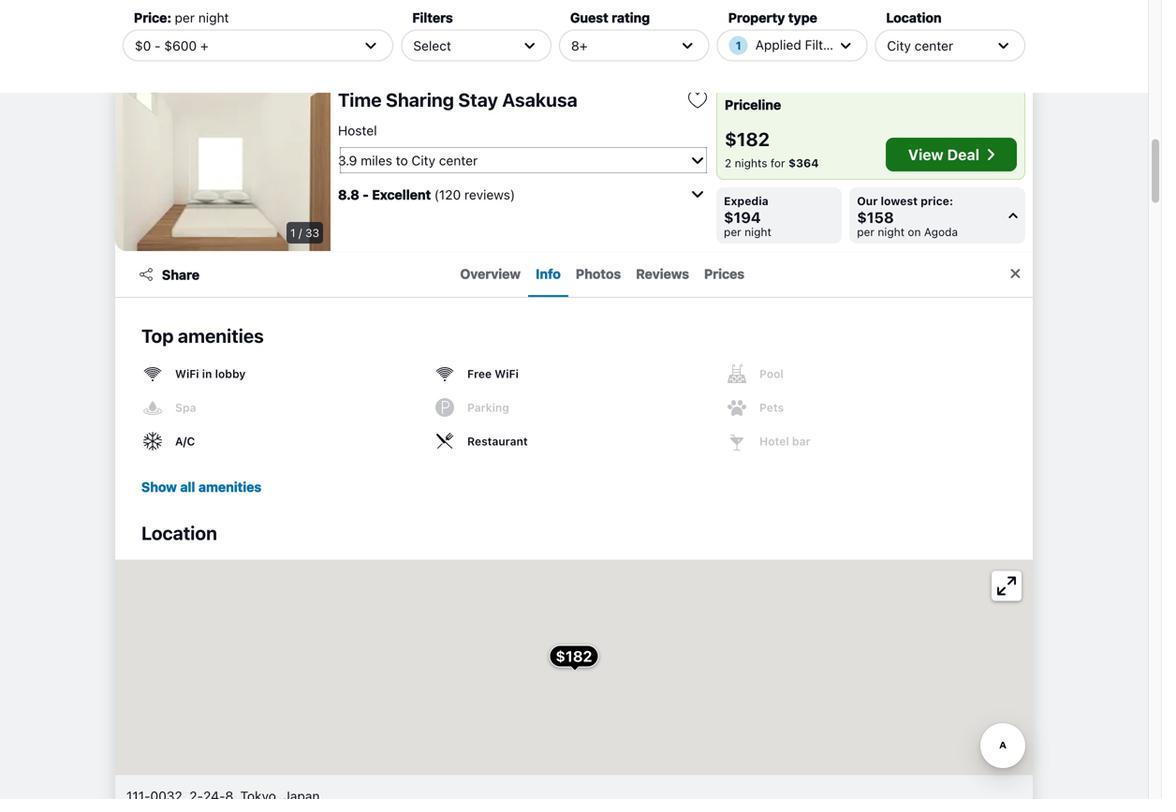 Task type: locate. For each thing, give the bounding box(es) containing it.
hostel button
[[338, 122, 377, 138]]

city center
[[888, 38, 954, 53]]

doctor
[[160, 542, 196, 556]]

photos
[[576, 266, 621, 281]]

/
[[298, 48, 302, 61], [299, 226, 302, 239]]

/ for per night
[[298, 48, 302, 61]]

wifi in lobby
[[175, 367, 246, 380]]

0 horizontal spatial filters
[[412, 10, 453, 25]]

time sharing stay asakusa, (tokyo, japan) image
[[115, 81, 331, 251]]

1 horizontal spatial on
[[908, 225, 921, 238]]

center up '(120'
[[439, 152, 478, 168]]

nights
[[735, 156, 768, 170]]

top amenities
[[141, 325, 264, 347]]

lobby
[[215, 367, 246, 380]]

46
[[305, 48, 319, 61]]

reviews button
[[629, 252, 697, 297]]

filters up select
[[412, 10, 453, 25]]

pets
[[760, 401, 784, 414]]

0 horizontal spatial city
[[412, 152, 436, 168]]

2 / from the top
[[299, 226, 302, 239]]

prices button
[[697, 252, 752, 297]]

tab list
[[211, 252, 994, 297]]

amenities inside button
[[199, 479, 262, 495]]

0 horizontal spatial location
[[141, 522, 217, 544]]

1 vertical spatial -
[[363, 187, 369, 202]]

location up elevator
[[141, 522, 217, 544]]

on
[[908, 225, 921, 238], [199, 542, 212, 556]]

expedia
[[724, 194, 769, 208]]

1 horizontal spatial center
[[915, 38, 954, 53]]

reviews
[[636, 266, 689, 281]]

tab list containing overview
[[211, 252, 994, 297]]

night down expedia
[[745, 225, 772, 238]]

-
[[155, 38, 161, 53], [363, 187, 369, 202]]

overview
[[460, 266, 521, 281]]

for
[[771, 156, 786, 170]]

expedia $194 per night
[[724, 194, 772, 238]]

1 vertical spatial city
[[412, 152, 436, 168]]

/ left 46
[[298, 48, 302, 61]]

/ left 33
[[299, 226, 302, 239]]

- right $0
[[155, 38, 161, 53]]

0 horizontal spatial -
[[155, 38, 161, 53]]

per night
[[724, 44, 772, 58]]

per down our
[[857, 225, 875, 238]]

wifi left in
[[175, 367, 199, 380]]

unplan shinjuku, (tokyo, japan) image
[[115, 0, 331, 73]]

view
[[909, 146, 944, 163]]

1
[[736, 39, 742, 52], [290, 48, 295, 61], [290, 226, 296, 239]]

price:
[[134, 10, 172, 25]]

0 horizontal spatial center
[[439, 152, 478, 168]]

0 vertical spatial center
[[915, 38, 954, 53]]

/ for $194
[[299, 226, 302, 239]]

on inside 'our lowest price: $158 per night on agoda'
[[908, 225, 921, 238]]

city left "more" at right
[[888, 38, 911, 53]]

per
[[175, 10, 195, 25], [724, 44, 742, 58], [724, 225, 742, 238], [857, 225, 875, 238]]

time
[[338, 89, 382, 111]]

$182
[[725, 128, 770, 150]]

0 vertical spatial -
[[155, 38, 161, 53]]

city
[[888, 38, 911, 53], [412, 152, 436, 168]]

cashless payment doctor on site elevator
[[160, 525, 257, 573]]

center left the prices
[[915, 38, 954, 53]]

view deal
[[909, 146, 980, 163]]

prices
[[704, 266, 745, 281]]

amenities for all amenities
[[162, 475, 225, 491]]

per up $600
[[175, 10, 195, 25]]

city right to
[[412, 152, 436, 168]]

center
[[915, 38, 954, 53], [439, 152, 478, 168]]

0 horizontal spatial on
[[199, 542, 212, 556]]

location up "city center"
[[887, 10, 942, 25]]

price: per night
[[134, 10, 229, 25]]

0 horizontal spatial wifi
[[175, 367, 199, 380]]

free
[[467, 367, 492, 380]]

share
[[162, 267, 200, 282]]

select
[[413, 38, 451, 53]]

applied
[[756, 37, 802, 52]]

site
[[216, 542, 235, 556]]

on inside cashless payment doctor on site elevator
[[199, 542, 212, 556]]

spa
[[175, 401, 196, 414]]

cosmetic
[[448, 560, 498, 573]]

1 / from the top
[[298, 48, 302, 61]]

1 vertical spatial on
[[199, 542, 212, 556]]

a/c
[[175, 435, 195, 448]]

1 vertical spatial center
[[439, 152, 478, 168]]

parking
[[467, 401, 510, 414]]

per inside 'our lowest price: $158 per night on agoda'
[[857, 225, 875, 238]]

wifi right free
[[495, 367, 519, 380]]

per inside expedia $194 per night
[[724, 225, 742, 238]]

0 vertical spatial /
[[298, 48, 302, 61]]

- right 8.8
[[363, 187, 369, 202]]

more
[[932, 34, 963, 49]]

1 for per night
[[290, 48, 295, 61]]

1 for $194
[[290, 226, 296, 239]]

1 left 46
[[290, 48, 295, 61]]

all
[[180, 479, 195, 495]]

1 horizontal spatial city
[[888, 38, 911, 53]]

$0
[[135, 38, 151, 53]]

33
[[305, 226, 319, 239]]

miles
[[361, 152, 392, 168]]

wifi
[[175, 367, 199, 380], [495, 367, 519, 380]]

on left site
[[199, 542, 212, 556]]

night down lowest
[[878, 225, 905, 238]]

1 vertical spatial /
[[299, 226, 302, 239]]

(120
[[434, 187, 461, 202]]

$245
[[724, 26, 763, 44]]

1 vertical spatial location
[[141, 522, 217, 544]]

per down $245
[[724, 44, 742, 58]]

central heating cosmetic mirror
[[448, 542, 534, 573]]

2 nights for $364
[[725, 156, 819, 170]]

on left 'agoda'
[[908, 225, 921, 238]]

property
[[729, 10, 785, 25]]

price:
[[921, 194, 954, 208]]

show all amenities button
[[141, 475, 262, 499]]

hotel
[[760, 435, 789, 448]]

1 horizontal spatial -
[[363, 187, 369, 202]]

1 left 33
[[290, 226, 296, 239]]

0 vertical spatial on
[[908, 225, 921, 238]]

city inside 3.9 miles to city center button
[[412, 152, 436, 168]]

location
[[887, 10, 942, 25], [141, 522, 217, 544]]

1 horizontal spatial wifi
[[495, 367, 519, 380]]

pool
[[760, 367, 784, 380]]

night up '+'
[[198, 10, 229, 25]]

1 horizontal spatial filters
[[805, 37, 842, 52]]

heating
[[490, 542, 530, 556]]

0 vertical spatial location
[[887, 10, 942, 25]]

elevator
[[160, 560, 203, 573]]

0 vertical spatial city
[[888, 38, 911, 53]]

1 / 46
[[290, 48, 319, 61]]

per down expedia
[[724, 225, 742, 238]]

filters down type in the top of the page
[[805, 37, 842, 52]]



Task type: describe. For each thing, give the bounding box(es) containing it.
8.8
[[338, 187, 359, 202]]

night down $245
[[745, 44, 772, 58]]

+
[[200, 38, 209, 53]]

time sharing stay asakusa
[[338, 89, 578, 111]]

night inside 'our lowest price: $158 per night on agoda'
[[878, 225, 905, 238]]

priceline
[[725, 97, 781, 112]]

prices
[[966, 34, 1003, 49]]

share button
[[126, 258, 211, 291]]

$194
[[724, 208, 761, 226]]

0 vertical spatial filters
[[412, 10, 453, 25]]

guest
[[571, 10, 609, 25]]

8+
[[571, 38, 588, 53]]

amenities for top amenities
[[178, 325, 264, 347]]

stay
[[458, 89, 498, 111]]

free wifi
[[467, 367, 519, 380]]

excellent
[[372, 187, 431, 202]]

3.9 miles to city center button
[[338, 145, 709, 175]]

all
[[141, 475, 158, 491]]

top
[[141, 325, 174, 347]]

1 down property
[[736, 39, 742, 52]]

- for $0
[[155, 38, 161, 53]]

night inside expedia $194 per night
[[745, 225, 772, 238]]

mirror
[[502, 560, 534, 573]]

lowest
[[881, 194, 918, 208]]

more prices button
[[924, 18, 1026, 66]]

1 / 33
[[290, 226, 319, 239]]

map region
[[115, 560, 1033, 775]]

1 wifi from the left
[[175, 367, 199, 380]]

our lowest price: $158 per night on agoda
[[857, 194, 958, 238]]

our
[[857, 194, 878, 208]]

info
[[536, 266, 561, 281]]

2
[[725, 156, 732, 170]]

8.8 - excellent (120 reviews)
[[338, 187, 515, 202]]

info button
[[528, 252, 569, 297]]

center inside 3.9 miles to city center button
[[439, 152, 478, 168]]

restaurant
[[467, 435, 528, 448]]

applied filters
[[756, 37, 842, 52]]

photos button
[[569, 252, 629, 297]]

guest rating
[[571, 10, 650, 25]]

show
[[141, 479, 177, 495]]

hotel bar
[[760, 435, 811, 448]]

$600
[[164, 38, 197, 53]]

to
[[396, 152, 408, 168]]

1 horizontal spatial location
[[887, 10, 942, 25]]

$0 - $600 +
[[135, 38, 209, 53]]

more prices
[[932, 34, 1003, 49]]

$158
[[857, 208, 894, 226]]

hostel
[[338, 122, 377, 138]]

super.com
[[767, 28, 827, 41]]

all amenities
[[141, 475, 225, 491]]

$364
[[789, 156, 819, 170]]

central
[[448, 542, 487, 556]]

in
[[202, 367, 212, 380]]

property type
[[729, 10, 818, 25]]

type
[[789, 10, 818, 25]]

bar
[[792, 435, 811, 448]]

view deal button
[[886, 138, 1017, 171]]

agoda
[[925, 225, 958, 238]]

payment
[[211, 525, 257, 538]]

rating
[[612, 10, 650, 25]]

deal
[[948, 146, 980, 163]]

overview button
[[453, 252, 528, 297]]

cashless
[[160, 525, 208, 538]]

3.9 miles to city center
[[338, 152, 478, 168]]

asakusa
[[502, 89, 578, 111]]

2 wifi from the left
[[495, 367, 519, 380]]

time sharing stay asakusa button
[[338, 88, 679, 111]]

3.9
[[338, 152, 357, 168]]

show all amenities
[[141, 479, 262, 495]]

1 vertical spatial filters
[[805, 37, 842, 52]]

sharing
[[386, 89, 454, 111]]

- for 8.8
[[363, 187, 369, 202]]

reviews)
[[465, 187, 515, 202]]



Task type: vqa. For each thing, say whether or not it's contained in the screenshot.
3.9
yes



